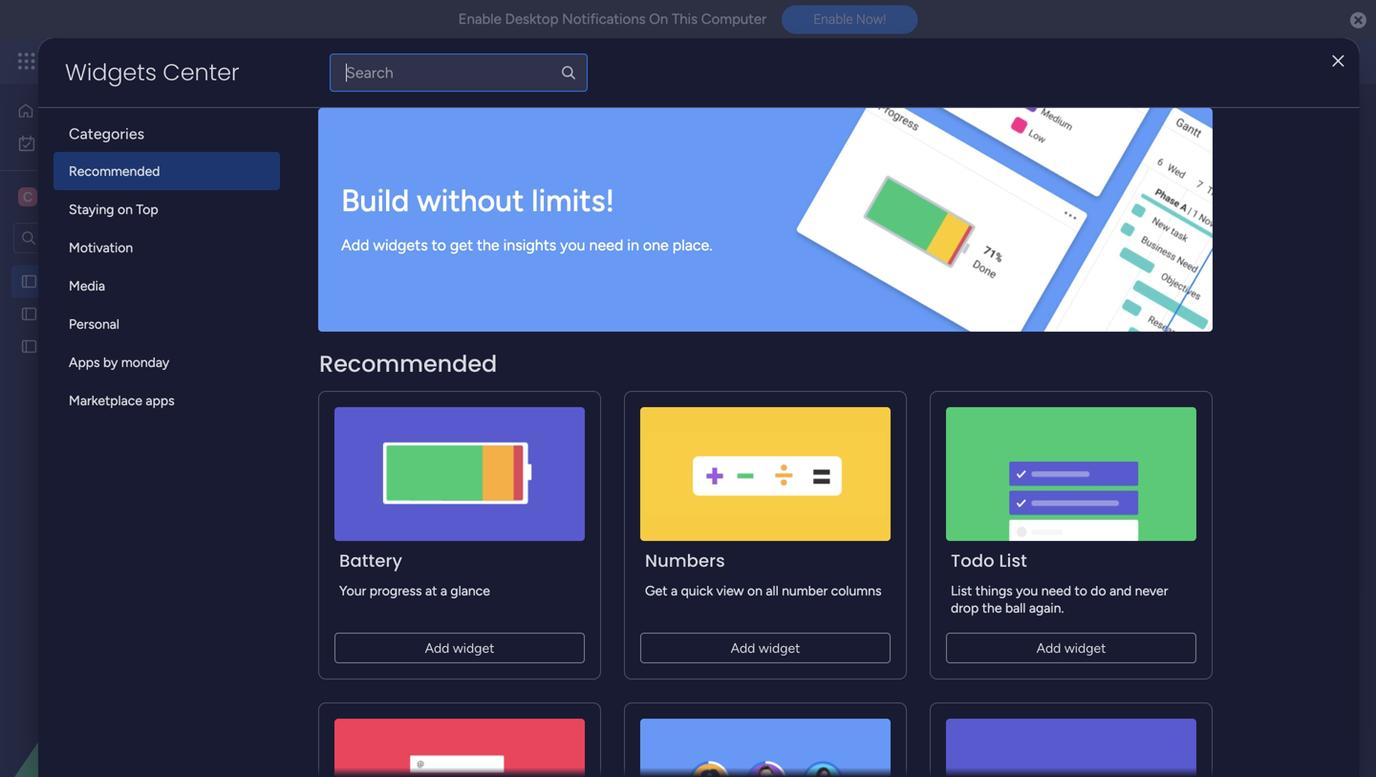 Task type: vqa. For each thing, say whether or not it's contained in the screenshot.


Task type: locate. For each thing, give the bounding box(es) containing it.
0 vertical spatial creative
[[44, 188, 103, 206]]

battery
[[339, 549, 403, 573], [587, 710, 650, 734]]

list box containing digital asset management (dam)
[[0, 261, 244, 621]]

add down "at"
[[425, 640, 450, 656]]

1 vertical spatial on
[[748, 583, 763, 599]]

1 - from the left
[[397, 373, 401, 386]]

asset inside button
[[329, 230, 360, 246]]

glance
[[451, 583, 490, 599]]

- for 12
[[397, 373, 401, 386]]

0 horizontal spatial work
[[66, 135, 95, 152]]

1 add widget button from the left
[[335, 633, 585, 664]]

asset up creative requests
[[86, 273, 118, 290]]

do
[[1091, 583, 1107, 599]]

public board image
[[20, 338, 38, 356]]

0 vertical spatial management
[[193, 50, 297, 72]]

1 vertical spatial the
[[983, 600, 1002, 616]]

asset right 'new'
[[329, 230, 360, 246]]

0 horizontal spatial workload
[[317, 297, 401, 321]]

battery inside battery your progress at a glance
[[339, 549, 403, 573]]

enable desktop notifications on this computer
[[459, 11, 767, 28]]

0 vertical spatial you
[[560, 236, 586, 254]]

enable left now!
[[814, 11, 853, 27]]

notifications
[[562, 11, 646, 28]]

drop
[[951, 600, 979, 616]]

add widget down 'all'
[[731, 640, 801, 656]]

enable inside button
[[814, 11, 853, 27]]

creative for creative assets
[[44, 188, 103, 206]]

digital up creative requests
[[45, 273, 83, 290]]

widget inside popup button
[[471, 230, 513, 246]]

0 horizontal spatial numbers
[[317, 710, 398, 734]]

2 - from the left
[[510, 373, 515, 386]]

home option
[[11, 96, 232, 126]]

work
[[154, 50, 189, 72], [66, 135, 95, 152]]

creative inside list box
[[45, 306, 96, 322]]

0 vertical spatial work
[[154, 50, 189, 72]]

w7
[[366, 373, 381, 386]]

creative right workspace image
[[44, 188, 103, 206]]

number
[[782, 583, 828, 599]]

0 horizontal spatial (dam)
[[203, 273, 242, 290]]

add widget button down again.
[[947, 633, 1197, 664]]

0 vertical spatial monday
[[85, 50, 151, 72]]

0 horizontal spatial on
[[118, 201, 133, 218]]

add left the angle down "image"
[[341, 236, 369, 254]]

no value
[[524, 649, 579, 665]]

person button
[[622, 223, 705, 254]]

work inside option
[[66, 135, 95, 152]]

asset
[[394, 99, 475, 142], [329, 230, 360, 246], [86, 273, 118, 290]]

1 horizontal spatial on
[[748, 583, 763, 599]]

1 vertical spatial need
[[1042, 583, 1072, 599]]

public board image for creative requests
[[20, 305, 38, 323]]

Search for a column type search field
[[330, 54, 588, 92]]

progress
[[370, 583, 422, 599]]

need up again.
[[1042, 583, 1072, 599]]

main table button
[[290, 172, 397, 203]]

see left more
[[786, 144, 809, 160]]

categories
[[69, 125, 144, 143]]

0 horizontal spatial digital asset management (dam)
[[45, 273, 242, 290]]

1 horizontal spatial (dam)
[[700, 99, 797, 142]]

w7   12 - 18
[[366, 373, 415, 386]]

1 vertical spatial workload
[[317, 297, 401, 321]]

1 vertical spatial asset
[[329, 230, 360, 246]]

list
[[1000, 549, 1028, 573], [951, 583, 973, 599]]

the right get
[[477, 236, 500, 254]]

public board image left media
[[20, 272, 38, 291]]

12
[[384, 373, 394, 386]]

by
[[103, 354, 118, 370]]

enable left desktop
[[459, 11, 502, 28]]

0 vertical spatial digital
[[291, 99, 386, 142]]

digital up more on the top of the page
[[291, 99, 386, 142]]

1 vertical spatial numbers
[[317, 710, 398, 734]]

1 vertical spatial see
[[786, 144, 809, 160]]

enable for enable now!
[[814, 11, 853, 27]]

you right v2 search icon
[[560, 236, 586, 254]]

1 horizontal spatial workload
[[447, 179, 503, 196]]

my
[[44, 135, 62, 152]]

v2 search image
[[540, 228, 554, 249]]

1 enable from the left
[[459, 11, 502, 28]]

february 2024
[[345, 340, 435, 357]]

more
[[812, 144, 843, 160]]

1 horizontal spatial you
[[1016, 583, 1039, 599]]

add widget inside popup button
[[443, 230, 513, 246]]

creative inside workspace selection element
[[44, 188, 103, 206]]

workload up february at the top left of page
[[317, 297, 401, 321]]

public board image up public board image
[[20, 305, 38, 323]]

Search field
[[554, 225, 611, 252]]

you up ball
[[1016, 583, 1039, 599]]

1 horizontal spatial work
[[154, 50, 189, 72]]

add down again.
[[1037, 640, 1062, 656]]

a inside numbers get a quick view on all number columns
[[671, 583, 678, 599]]

0 vertical spatial battery
[[339, 549, 403, 573]]

add for battery
[[425, 640, 450, 656]]

get
[[450, 236, 473, 254]]

2 horizontal spatial asset
[[394, 99, 475, 142]]

1 vertical spatial list
[[951, 583, 973, 599]]

widget down build without limits!
[[471, 230, 513, 246]]

to left do
[[1075, 583, 1088, 599]]

1 vertical spatial recommended
[[319, 348, 497, 380]]

0 horizontal spatial a
[[441, 583, 447, 599]]

0 horizontal spatial add widget button
[[335, 633, 585, 664]]

Search in workspace field
[[40, 227, 160, 249]]

add down without
[[443, 230, 468, 246]]

to
[[432, 236, 446, 254], [1075, 583, 1088, 599]]

files view
[[792, 179, 852, 196]]

option
[[0, 264, 244, 268]]

0 horizontal spatial recommended
[[69, 163, 160, 179]]

team workload
[[412, 179, 503, 196]]

add down view
[[731, 640, 756, 656]]

1 vertical spatial you
[[1016, 583, 1039, 599]]

digital asset management (dam) inside list box
[[45, 273, 242, 290]]

monday up home option
[[85, 50, 151, 72]]

0 horizontal spatial asset
[[86, 273, 118, 290]]

the down things
[[983, 600, 1002, 616]]

add widget
[[443, 230, 513, 246], [425, 640, 495, 656], [731, 640, 801, 656], [1037, 640, 1107, 656]]

0 horizontal spatial digital
[[45, 273, 83, 290]]

todo
[[951, 549, 995, 573]]

on left 'all'
[[748, 583, 763, 599]]

see left plans in the left top of the page
[[334, 53, 357, 69]]

0 horizontal spatial see
[[334, 53, 357, 69]]

see more link
[[784, 142, 845, 162]]

0 horizontal spatial list
[[951, 583, 973, 599]]

templates
[[496, 145, 556, 161]]

0 vertical spatial (dam)
[[700, 99, 797, 142]]

1 public board image from the top
[[20, 272, 38, 291]]

- right 12
[[397, 373, 401, 386]]

my work option
[[11, 128, 232, 159]]

widgets
[[65, 56, 157, 88]]

add widget for numbers
[[731, 640, 801, 656]]

2 vertical spatial management
[[121, 273, 200, 290]]

1 horizontal spatial a
[[671, 583, 678, 599]]

1 horizontal spatial see
[[786, 144, 809, 160]]

staying on top option
[[54, 190, 280, 229]]

more dots image
[[501, 715, 514, 729]]

widget down glance
[[453, 640, 495, 656]]

work up categories heading
[[154, 50, 189, 72]]

workspace selection element
[[18, 185, 154, 208]]

0 vertical spatial digital asset management (dam)
[[291, 99, 797, 142]]

creative up website
[[45, 306, 96, 322]]

Numbers field
[[313, 710, 402, 735]]

website
[[45, 338, 94, 355]]

0 vertical spatial workload
[[447, 179, 503, 196]]

more dots image
[[771, 715, 784, 729]]

0 horizontal spatial to
[[432, 236, 446, 254]]

1 a from the left
[[441, 583, 447, 599]]

dapulse x slim image
[[1333, 54, 1345, 68]]

apps by monday
[[69, 354, 169, 370]]

1 horizontal spatial battery
[[587, 710, 650, 734]]

0 vertical spatial see
[[334, 53, 357, 69]]

1 horizontal spatial numbers
[[645, 549, 726, 573]]

(dam) down motivation option
[[203, 273, 242, 290]]

(dam) up https://youtu.be/9x6_kyyrn_e
[[700, 99, 797, 142]]

0 horizontal spatial you
[[560, 236, 586, 254]]

on left top
[[118, 201, 133, 218]]

1 horizontal spatial digital asset management (dam)
[[291, 99, 797, 142]]

0 vertical spatial to
[[432, 236, 446, 254]]

1 horizontal spatial to
[[1075, 583, 1088, 599]]

add widget button for battery
[[335, 633, 585, 664]]

1 vertical spatial to
[[1075, 583, 1088, 599]]

Workload field
[[313, 297, 406, 322]]

a right "at"
[[441, 583, 447, 599]]

add for numbers
[[731, 640, 756, 656]]

need
[[589, 236, 624, 254], [1042, 583, 1072, 599]]

1 vertical spatial digital
[[45, 273, 83, 290]]

1 horizontal spatial list
[[1000, 549, 1028, 573]]

enable for enable desktop notifications on this computer
[[459, 11, 502, 28]]

build without limits!
[[341, 182, 615, 219]]

0 vertical spatial need
[[589, 236, 624, 254]]

widget down 'all'
[[759, 640, 801, 656]]

enable
[[459, 11, 502, 28], [814, 11, 853, 27]]

get
[[645, 583, 668, 599]]

see inside button
[[334, 53, 357, 69]]

monday right the by
[[121, 354, 169, 370]]

marketplace
[[69, 392, 142, 409]]

add widget down glance
[[425, 640, 495, 656]]

recommended
[[69, 163, 160, 179], [319, 348, 497, 380]]

Chart field
[[852, 297, 911, 322]]

battery inside field
[[587, 710, 650, 734]]

add widget button down 'all'
[[641, 633, 891, 664]]

1 horizontal spatial asset
[[329, 230, 360, 246]]

files
[[792, 179, 819, 196]]

on
[[118, 201, 133, 218], [748, 583, 763, 599]]

https://youtu.be/9x6_kyyrn_e
[[593, 145, 777, 161]]

add widget button for todo list
[[947, 633, 1197, 664]]

homepage
[[97, 338, 161, 355]]

0 vertical spatial public board image
[[20, 272, 38, 291]]

add widget button for numbers
[[641, 633, 891, 664]]

center
[[163, 56, 239, 88]]

1 horizontal spatial enable
[[814, 11, 853, 27]]

list up the drop
[[951, 583, 973, 599]]

numbers inside field
[[317, 710, 398, 734]]

3 add widget button from the left
[[947, 633, 1197, 664]]

add for todo
[[1037, 640, 1062, 656]]

0 horizontal spatial enable
[[459, 11, 502, 28]]

widget down do
[[1065, 640, 1107, 656]]

select product image
[[17, 52, 36, 71]]

add widget button
[[335, 633, 585, 664], [641, 633, 891, 664], [947, 633, 1197, 664]]

monday inside option
[[121, 354, 169, 370]]

2 enable from the left
[[814, 11, 853, 27]]

0 horizontal spatial need
[[589, 236, 624, 254]]

enable now!
[[814, 11, 887, 27]]

0 vertical spatial recommended
[[69, 163, 160, 179]]

-
[[397, 373, 401, 386], [510, 373, 515, 386]]

top
[[136, 201, 158, 218]]

widget for todo
[[1065, 640, 1107, 656]]

- right 19
[[510, 373, 515, 386]]

build
[[341, 182, 409, 219]]

learn more about this package of templates here: https://youtu.be/9x6_kyyrn_e see more
[[293, 144, 843, 161]]

without
[[417, 182, 524, 219]]

battery for battery your progress at a glance
[[339, 549, 403, 573]]

1 vertical spatial (dam)
[[203, 273, 242, 290]]

2 a from the left
[[671, 583, 678, 599]]

limits!
[[532, 182, 615, 219]]

digital asset management (dam) up requests
[[45, 273, 242, 290]]

numbers inside numbers get a quick view on all number columns
[[645, 549, 726, 573]]

creative requests
[[45, 306, 151, 322]]

2 vertical spatial asset
[[86, 273, 118, 290]]

desktop
[[505, 11, 559, 28]]

add widget down again.
[[1037, 640, 1107, 656]]

0 vertical spatial asset
[[394, 99, 475, 142]]

collaborative
[[532, 179, 611, 196]]

see plans button
[[309, 47, 401, 76]]

home
[[42, 103, 79, 119]]

1 horizontal spatial add widget button
[[641, 633, 891, 664]]

None search field
[[330, 54, 588, 92]]

1 vertical spatial digital asset management (dam)
[[45, 273, 242, 290]]

2 public board image from the top
[[20, 305, 38, 323]]

whiteboard
[[615, 179, 685, 196]]

1 vertical spatial battery
[[587, 710, 650, 734]]

1 horizontal spatial the
[[983, 600, 1002, 616]]

collaborative whiteboard
[[532, 179, 685, 196]]

0 horizontal spatial -
[[397, 373, 401, 386]]

to left get
[[432, 236, 446, 254]]

website homepage redesign
[[45, 338, 216, 355]]

new asset button
[[290, 223, 368, 254]]

public board image
[[20, 272, 38, 291], [20, 305, 38, 323]]

search image
[[560, 64, 577, 81]]

2 add widget button from the left
[[641, 633, 891, 664]]

list up things
[[1000, 549, 1028, 573]]

numbers
[[645, 549, 726, 573], [317, 710, 398, 734]]

creative
[[44, 188, 103, 206], [45, 306, 96, 322]]

show board description image
[[811, 111, 834, 130]]

need left in
[[589, 236, 624, 254]]

todo list list things you need to do and never drop the ball again.
[[951, 549, 1169, 616]]

redesign
[[164, 338, 216, 355]]

list box
[[0, 261, 244, 621]]

1 vertical spatial creative
[[45, 306, 96, 322]]

0 vertical spatial on
[[118, 201, 133, 218]]

to inside todo list list things you need to do and never drop the ball again.
[[1075, 583, 1088, 599]]

view
[[822, 179, 852, 196]]

arrow down image
[[778, 227, 801, 250]]

1 vertical spatial monday
[[121, 354, 169, 370]]

digital asset management (dam) up templates on the top left of the page
[[291, 99, 797, 142]]

1 vertical spatial work
[[66, 135, 95, 152]]

0 vertical spatial the
[[477, 236, 500, 254]]

creative for creative requests
[[45, 306, 96, 322]]

asset up the package
[[394, 99, 475, 142]]

1 vertical spatial public board image
[[20, 305, 38, 323]]

of
[[480, 145, 493, 161]]

widget for battery
[[453, 640, 495, 656]]

dapulse close image
[[1351, 11, 1367, 31]]

battery for battery
[[587, 710, 650, 734]]

now!
[[857, 11, 887, 27]]

0 horizontal spatial battery
[[339, 549, 403, 573]]

public board image for digital asset management (dam)
[[20, 272, 38, 291]]

1 horizontal spatial -
[[510, 373, 515, 386]]

workload down of
[[447, 179, 503, 196]]

0 vertical spatial numbers
[[645, 549, 726, 573]]

add widget button down glance
[[335, 633, 585, 664]]

add widget down build without limits!
[[443, 230, 513, 246]]

table
[[351, 179, 383, 196]]

work right my
[[66, 135, 95, 152]]

lottie animation element
[[0, 584, 244, 777]]

add widget for battery
[[425, 640, 495, 656]]

1 horizontal spatial need
[[1042, 583, 1072, 599]]

marketplace apps
[[69, 392, 175, 409]]

a right get on the left of page
[[671, 583, 678, 599]]

2 horizontal spatial add widget button
[[947, 633, 1197, 664]]



Task type: describe. For each thing, give the bounding box(es) containing it.
w8
[[478, 373, 495, 386]]

your
[[339, 583, 366, 599]]

files view button
[[778, 172, 866, 203]]

angle down image
[[377, 231, 386, 245]]

media
[[69, 278, 105, 294]]

media option
[[54, 267, 280, 305]]

value
[[546, 649, 579, 665]]

on inside option
[[118, 201, 133, 218]]

february
[[345, 340, 400, 357]]

insights
[[503, 236, 557, 254]]

1 horizontal spatial digital
[[291, 99, 386, 142]]

activity
[[1125, 112, 1171, 129]]

my work
[[44, 135, 95, 152]]

apps
[[69, 354, 100, 370]]

work for monday
[[154, 50, 189, 72]]

battery your progress at a glance
[[339, 549, 490, 599]]

integrate button
[[1006, 167, 1191, 207]]

view
[[717, 583, 744, 599]]

1 horizontal spatial recommended
[[319, 348, 497, 380]]

add to favorites image
[[843, 110, 862, 130]]

personal
[[69, 316, 120, 332]]

new asset
[[297, 230, 360, 246]]

more
[[329, 145, 360, 161]]

numbers for numbers
[[317, 710, 398, 734]]

workload inside button
[[447, 179, 503, 196]]

numbers get a quick view on all number columns
[[645, 549, 882, 599]]

build without limits! dialog
[[38, 38, 1360, 777]]

motivation option
[[54, 229, 280, 267]]

new
[[297, 230, 325, 246]]

computer
[[702, 11, 767, 28]]

place.
[[673, 236, 713, 254]]

Battery field
[[582, 710, 655, 735]]

here:
[[560, 145, 590, 161]]

creative assets
[[44, 188, 151, 206]]

a inside battery your progress at a glance
[[441, 583, 447, 599]]

18
[[404, 373, 415, 386]]

john smith image
[[1323, 46, 1354, 76]]

unassigned
[[363, 338, 434, 354]]

monday work management
[[85, 50, 297, 72]]

main
[[319, 179, 348, 196]]

25
[[517, 373, 529, 386]]

staying on top
[[69, 201, 158, 218]]

integrate
[[1038, 179, 1093, 196]]

this
[[672, 11, 698, 28]]

v2 v sign image
[[496, 340, 511, 363]]

again.
[[1030, 600, 1065, 616]]

categories list box
[[54, 108, 295, 420]]

this
[[401, 145, 423, 161]]

see inside learn more about this package of templates here: https://youtu.be/9x6_kyyrn_e see more
[[786, 144, 809, 160]]

widget for numbers
[[759, 640, 801, 656]]

home link
[[11, 96, 232, 126]]

on
[[649, 11, 669, 28]]

motivation
[[69, 240, 133, 256]]

you inside todo list list things you need to do and never drop the ball again.
[[1016, 583, 1039, 599]]

assets
[[107, 188, 151, 206]]

the inside todo list list things you need to do and never drop the ball again.
[[983, 600, 1002, 616]]

categories heading
[[54, 108, 280, 152]]

management inside list box
[[121, 273, 200, 290]]

widgets
[[373, 236, 428, 254]]

enable now! button
[[782, 5, 918, 34]]

things
[[976, 583, 1013, 599]]

columns
[[831, 583, 882, 599]]

add view image
[[878, 180, 886, 194]]

team
[[412, 179, 444, 196]]

add inside add widget popup button
[[443, 230, 468, 246]]

19
[[498, 373, 508, 386]]

0 horizontal spatial the
[[477, 236, 500, 254]]

no
[[524, 649, 542, 665]]

need inside todo list list things you need to do and never drop the ball again.
[[1042, 583, 1072, 599]]

recommended option
[[54, 152, 280, 190]]

in
[[627, 236, 640, 254]]

apps
[[146, 392, 175, 409]]

workload inside field
[[317, 297, 401, 321]]

asset inside list box
[[86, 273, 118, 290]]

at
[[425, 583, 437, 599]]

c
[[23, 189, 33, 205]]

learn
[[293, 145, 326, 161]]

requests
[[99, 306, 151, 322]]

lottie animation image
[[0, 584, 244, 777]]

1 vertical spatial management
[[482, 99, 692, 142]]

Digital asset management (DAM) field
[[286, 99, 802, 142]]

w8   19 - 25
[[478, 373, 529, 386]]

numbers for numbers get a quick view on all number columns
[[645, 549, 726, 573]]

recommended inside option
[[69, 163, 160, 179]]

2024
[[403, 340, 435, 357]]

plans
[[360, 53, 392, 69]]

and
[[1110, 583, 1132, 599]]

none search field inside build without limits! dialog
[[330, 54, 588, 92]]

my work link
[[11, 128, 232, 159]]

add widgets to get the insights you need in one place.
[[341, 236, 713, 254]]

quick
[[681, 583, 713, 599]]

personal option
[[54, 305, 280, 343]]

never
[[1136, 583, 1169, 599]]

add widget for todo
[[1037, 640, 1107, 656]]

marketplace apps option
[[54, 381, 280, 420]]

widgets center
[[65, 56, 239, 88]]

0 vertical spatial list
[[1000, 549, 1028, 573]]

add widget button
[[408, 223, 522, 253]]

all
[[766, 583, 779, 599]]

workspace image
[[18, 186, 37, 207]]

on inside numbers get a quick view on all number columns
[[748, 583, 763, 599]]

- for 19
[[510, 373, 515, 386]]

work for my
[[66, 135, 95, 152]]

apps by monday option
[[54, 343, 280, 381]]

team workload button
[[397, 172, 518, 203]]



